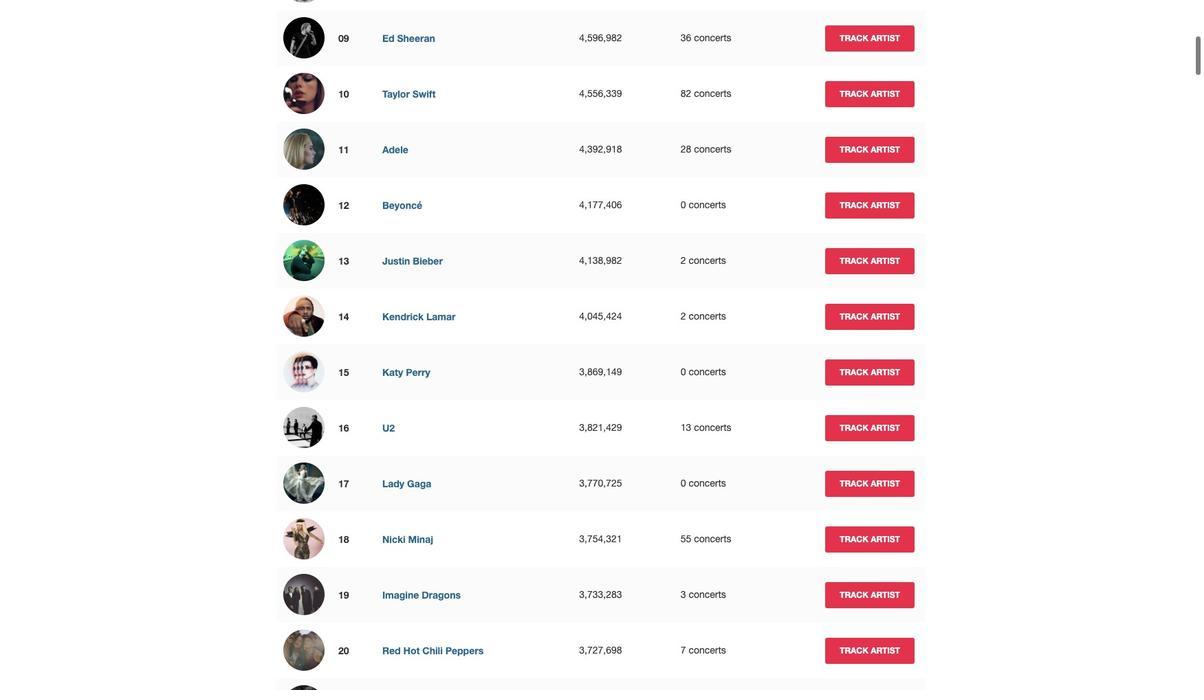 Task type: describe. For each thing, give the bounding box(es) containing it.
8 track from the top
[[840, 423, 869, 433]]

track for swift
[[840, 88, 869, 99]]

36 concerts
[[681, 32, 732, 43]]

track artist button for perry
[[825, 359, 915, 386]]

4,045,424
[[579, 311, 622, 322]]

ed sheeran link
[[382, 32, 435, 44]]

1 0 concerts from the top
[[681, 199, 726, 210]]

kendrick lamar
[[382, 311, 456, 323]]

lady gaga link
[[382, 478, 431, 490]]

55
[[681, 534, 692, 545]]

12
[[338, 199, 349, 211]]

0 concerts for gaga
[[681, 478, 726, 489]]

2 for justin bieber
[[681, 255, 686, 266]]

36
[[681, 32, 692, 43]]

4,138,982
[[579, 255, 622, 266]]

artist for dragons
[[871, 590, 900, 600]]

14
[[338, 311, 349, 323]]

4,556,339
[[579, 88, 622, 99]]

1 0 from the top
[[681, 199, 686, 210]]

15
[[338, 367, 349, 378]]

track artist for hot
[[840, 646, 900, 656]]

concerts for minaj
[[694, 534, 732, 545]]

track artist for perry
[[840, 367, 900, 377]]

13 for 13 concerts
[[681, 422, 692, 433]]

0 for perry
[[681, 367, 686, 378]]

3
[[681, 590, 686, 601]]

imagine
[[382, 590, 419, 601]]

track artist for swift
[[840, 88, 900, 99]]

sheeran
[[397, 32, 435, 44]]

concerts for swift
[[694, 88, 732, 99]]

concerts for perry
[[689, 367, 726, 378]]

track artist for gaga
[[840, 478, 900, 489]]

red hot chili peppers link
[[382, 645, 484, 657]]

track for dragons
[[840, 590, 869, 600]]

artist for bieber
[[871, 256, 900, 266]]

nicki
[[382, 534, 406, 546]]

taylor swift link
[[382, 88, 436, 100]]

track artist for lamar
[[840, 311, 900, 322]]

track for sheeran
[[840, 33, 869, 43]]

track artist button for hot
[[825, 638, 915, 664]]

artist for sheeran
[[871, 33, 900, 43]]

artist for perry
[[871, 367, 900, 377]]

track artist button for swift
[[825, 81, 915, 107]]

4 track artist from the top
[[840, 200, 900, 210]]

justin bieber link
[[382, 255, 443, 267]]

16
[[338, 422, 349, 434]]

chili
[[423, 645, 443, 657]]

u2
[[382, 422, 395, 434]]

track artist for bieber
[[840, 256, 900, 266]]

18
[[338, 534, 349, 546]]

7
[[681, 645, 686, 656]]

4 artist from the top
[[871, 200, 900, 210]]

lamar
[[426, 311, 456, 323]]

adele link
[[382, 144, 408, 155]]

4 track from the top
[[840, 200, 869, 210]]

19
[[338, 590, 349, 601]]

3 artist from the top
[[871, 144, 900, 154]]

katy
[[382, 367, 403, 378]]

track for lamar
[[840, 311, 869, 322]]

concerts for hot
[[689, 645, 726, 656]]

track artist button for sheeran
[[825, 25, 915, 51]]

kendrick
[[382, 311, 424, 323]]

track for gaga
[[840, 478, 869, 489]]

7 concerts
[[681, 645, 726, 656]]

11
[[338, 144, 349, 155]]

4,596,982
[[579, 32, 622, 43]]

13 for 13
[[338, 255, 349, 267]]

8 track artist button from the top
[[825, 415, 915, 441]]

lady
[[382, 478, 405, 490]]

17
[[338, 478, 349, 490]]

kendrick lamar link
[[382, 311, 456, 323]]

82 concerts
[[681, 88, 732, 99]]

3,869,149
[[579, 367, 622, 378]]

red hot chili peppers
[[382, 645, 484, 657]]

track artist button for dragons
[[825, 582, 915, 608]]

3,821,429
[[579, 422, 622, 433]]

3 track from the top
[[840, 144, 869, 154]]



Task type: locate. For each thing, give the bounding box(es) containing it.
7 track from the top
[[840, 367, 869, 377]]

9 track artist button from the top
[[825, 471, 915, 497]]

6 track artist from the top
[[840, 311, 900, 322]]

28
[[681, 144, 692, 155]]

13
[[338, 255, 349, 267], [681, 422, 692, 433]]

11 track artist button from the top
[[825, 582, 915, 608]]

0 concerts for perry
[[681, 367, 726, 378]]

0 vertical spatial 0
[[681, 199, 686, 210]]

lady gaga
[[382, 478, 431, 490]]

2 0 from the top
[[681, 367, 686, 378]]

0 concerts up the 13 concerts
[[681, 367, 726, 378]]

track for hot
[[840, 646, 869, 656]]

2 concerts for justin bieber
[[681, 255, 726, 266]]

1 vertical spatial 2 concerts
[[681, 311, 726, 322]]

0 for gaga
[[681, 478, 686, 489]]

4,177,406
[[579, 199, 622, 210]]

adele
[[382, 144, 408, 155]]

track artist
[[840, 33, 900, 43], [840, 88, 900, 99], [840, 144, 900, 154], [840, 200, 900, 210], [840, 256, 900, 266], [840, 311, 900, 322], [840, 367, 900, 377], [840, 423, 900, 433], [840, 478, 900, 489], [840, 534, 900, 544], [840, 590, 900, 600], [840, 646, 900, 656]]

concerts for bieber
[[689, 255, 726, 266]]

6 artist from the top
[[871, 311, 900, 322]]

0 horizontal spatial 13
[[338, 255, 349, 267]]

nicki minaj
[[382, 534, 433, 546]]

11 track from the top
[[840, 590, 869, 600]]

artist for hot
[[871, 646, 900, 656]]

10 track artist button from the top
[[825, 527, 915, 553]]

6 track artist button from the top
[[825, 304, 915, 330]]

concerts
[[694, 32, 732, 43], [694, 88, 732, 99], [694, 144, 732, 155], [689, 199, 726, 210], [689, 255, 726, 266], [689, 311, 726, 322], [689, 367, 726, 378], [694, 422, 732, 433], [689, 478, 726, 489], [694, 534, 732, 545], [689, 590, 726, 601], [689, 645, 726, 656]]

hot
[[403, 645, 420, 657]]

beyoncé link
[[382, 199, 422, 211]]

3,754,321
[[579, 534, 622, 545]]

2 concerts for kendrick lamar
[[681, 311, 726, 322]]

2 concerts
[[681, 255, 726, 266], [681, 311, 726, 322]]

10 track artist from the top
[[840, 534, 900, 544]]

3,770,725
[[579, 478, 622, 489]]

imagine dragons
[[382, 590, 461, 601]]

perry
[[406, 367, 430, 378]]

5 track from the top
[[840, 256, 869, 266]]

2 2 concerts from the top
[[681, 311, 726, 322]]

gaga
[[407, 478, 431, 490]]

1 2 from the top
[[681, 255, 686, 266]]

artist
[[871, 33, 900, 43], [871, 88, 900, 99], [871, 144, 900, 154], [871, 200, 900, 210], [871, 256, 900, 266], [871, 311, 900, 322], [871, 367, 900, 377], [871, 423, 900, 433], [871, 478, 900, 489], [871, 534, 900, 544], [871, 590, 900, 600], [871, 646, 900, 656]]

track artist for sheeran
[[840, 33, 900, 43]]

1 vertical spatial 13
[[681, 422, 692, 433]]

artist for swift
[[871, 88, 900, 99]]

3 0 concerts from the top
[[681, 478, 726, 489]]

3,733,283
[[579, 590, 622, 601]]

10 artist from the top
[[871, 534, 900, 544]]

0 up 55
[[681, 478, 686, 489]]

11 track artist from the top
[[840, 590, 900, 600]]

0
[[681, 199, 686, 210], [681, 367, 686, 378], [681, 478, 686, 489]]

4,392,918
[[579, 144, 622, 155]]

justin
[[382, 255, 410, 267]]

10 track from the top
[[840, 534, 869, 544]]

8 artist from the top
[[871, 423, 900, 433]]

0 concerts down 28 concerts
[[681, 199, 726, 210]]

concerts for sheeran
[[694, 32, 732, 43]]

katy perry link
[[382, 367, 430, 378]]

minaj
[[408, 534, 433, 546]]

track for minaj
[[840, 534, 869, 544]]

track artist for dragons
[[840, 590, 900, 600]]

4 track artist button from the top
[[825, 192, 915, 218]]

track artist button for bieber
[[825, 248, 915, 274]]

concerts for gaga
[[689, 478, 726, 489]]

track artist button for gaga
[[825, 471, 915, 497]]

7 track artist from the top
[[840, 367, 900, 377]]

10
[[338, 88, 349, 100]]

2 for kendrick lamar
[[681, 311, 686, 322]]

2 artist from the top
[[871, 88, 900, 99]]

artist for gaga
[[871, 478, 900, 489]]

ed
[[382, 32, 395, 44]]

12 track from the top
[[840, 646, 869, 656]]

u2 link
[[382, 422, 395, 434]]

0 down 28
[[681, 199, 686, 210]]

6 track from the top
[[840, 311, 869, 322]]

12 artist from the top
[[871, 646, 900, 656]]

track artist button
[[825, 25, 915, 51], [825, 81, 915, 107], [825, 137, 915, 163], [825, 192, 915, 218], [825, 248, 915, 274], [825, 304, 915, 330], [825, 359, 915, 386], [825, 415, 915, 441], [825, 471, 915, 497], [825, 527, 915, 553], [825, 582, 915, 608], [825, 638, 915, 664]]

2 track artist button from the top
[[825, 81, 915, 107]]

track artist button for lamar
[[825, 304, 915, 330]]

9 track from the top
[[840, 478, 869, 489]]

9 track artist from the top
[[840, 478, 900, 489]]

2 track from the top
[[840, 88, 869, 99]]

7 artist from the top
[[871, 367, 900, 377]]

2 track artist from the top
[[840, 88, 900, 99]]

beyoncé
[[382, 199, 422, 211]]

0 concerts down the 13 concerts
[[681, 478, 726, 489]]

imagine dragons link
[[382, 590, 461, 601]]

8 track artist from the top
[[840, 423, 900, 433]]

82
[[681, 88, 692, 99]]

2 0 concerts from the top
[[681, 367, 726, 378]]

justin bieber
[[382, 255, 443, 267]]

5 artist from the top
[[871, 256, 900, 266]]

concerts for dragons
[[689, 590, 726, 601]]

swift
[[413, 88, 436, 100]]

12 track artist button from the top
[[825, 638, 915, 664]]

track for bieber
[[840, 256, 869, 266]]

13 concerts
[[681, 422, 732, 433]]

track artist button for minaj
[[825, 527, 915, 553]]

3,727,698
[[579, 645, 622, 656]]

taylor
[[382, 88, 410, 100]]

0 up the 13 concerts
[[681, 367, 686, 378]]

track for perry
[[840, 367, 869, 377]]

55 concerts
[[681, 534, 732, 545]]

peppers
[[446, 645, 484, 657]]

0 vertical spatial 2
[[681, 255, 686, 266]]

1 track artist button from the top
[[825, 25, 915, 51]]

20
[[338, 645, 349, 657]]

track artist for minaj
[[840, 534, 900, 544]]

0 vertical spatial 13
[[338, 255, 349, 267]]

1 2 concerts from the top
[[681, 255, 726, 266]]

3 0 from the top
[[681, 478, 686, 489]]

5 track artist button from the top
[[825, 248, 915, 274]]

1 track from the top
[[840, 33, 869, 43]]

artist for minaj
[[871, 534, 900, 544]]

bieber
[[413, 255, 443, 267]]

nicki minaj link
[[382, 534, 433, 546]]

0 vertical spatial 0 concerts
[[681, 199, 726, 210]]

12 track artist from the top
[[840, 646, 900, 656]]

9 artist from the top
[[871, 478, 900, 489]]

28 concerts
[[681, 144, 732, 155]]

3 concerts
[[681, 590, 726, 601]]

0 vertical spatial 2 concerts
[[681, 255, 726, 266]]

2 2 from the top
[[681, 311, 686, 322]]

katy perry
[[382, 367, 430, 378]]

2 vertical spatial 0
[[681, 478, 686, 489]]

ed sheeran
[[382, 32, 435, 44]]

1 horizontal spatial 13
[[681, 422, 692, 433]]

track
[[840, 33, 869, 43], [840, 88, 869, 99], [840, 144, 869, 154], [840, 200, 869, 210], [840, 256, 869, 266], [840, 311, 869, 322], [840, 367, 869, 377], [840, 423, 869, 433], [840, 478, 869, 489], [840, 534, 869, 544], [840, 590, 869, 600], [840, 646, 869, 656]]

0 concerts
[[681, 199, 726, 210], [681, 367, 726, 378], [681, 478, 726, 489]]

3 track artist from the top
[[840, 144, 900, 154]]

11 artist from the top
[[871, 590, 900, 600]]

09
[[338, 32, 349, 44]]

1 vertical spatial 0 concerts
[[681, 367, 726, 378]]

1 vertical spatial 2
[[681, 311, 686, 322]]

2 vertical spatial 0 concerts
[[681, 478, 726, 489]]

7 track artist button from the top
[[825, 359, 915, 386]]

5 track artist from the top
[[840, 256, 900, 266]]

1 vertical spatial 0
[[681, 367, 686, 378]]

artist for lamar
[[871, 311, 900, 322]]

3 track artist button from the top
[[825, 137, 915, 163]]

1 track artist from the top
[[840, 33, 900, 43]]

red
[[382, 645, 401, 657]]

1 artist from the top
[[871, 33, 900, 43]]

dragons
[[422, 590, 461, 601]]

concerts for lamar
[[689, 311, 726, 322]]

taylor swift
[[382, 88, 436, 100]]

2
[[681, 255, 686, 266], [681, 311, 686, 322]]



Task type: vqa. For each thing, say whether or not it's contained in the screenshot.


